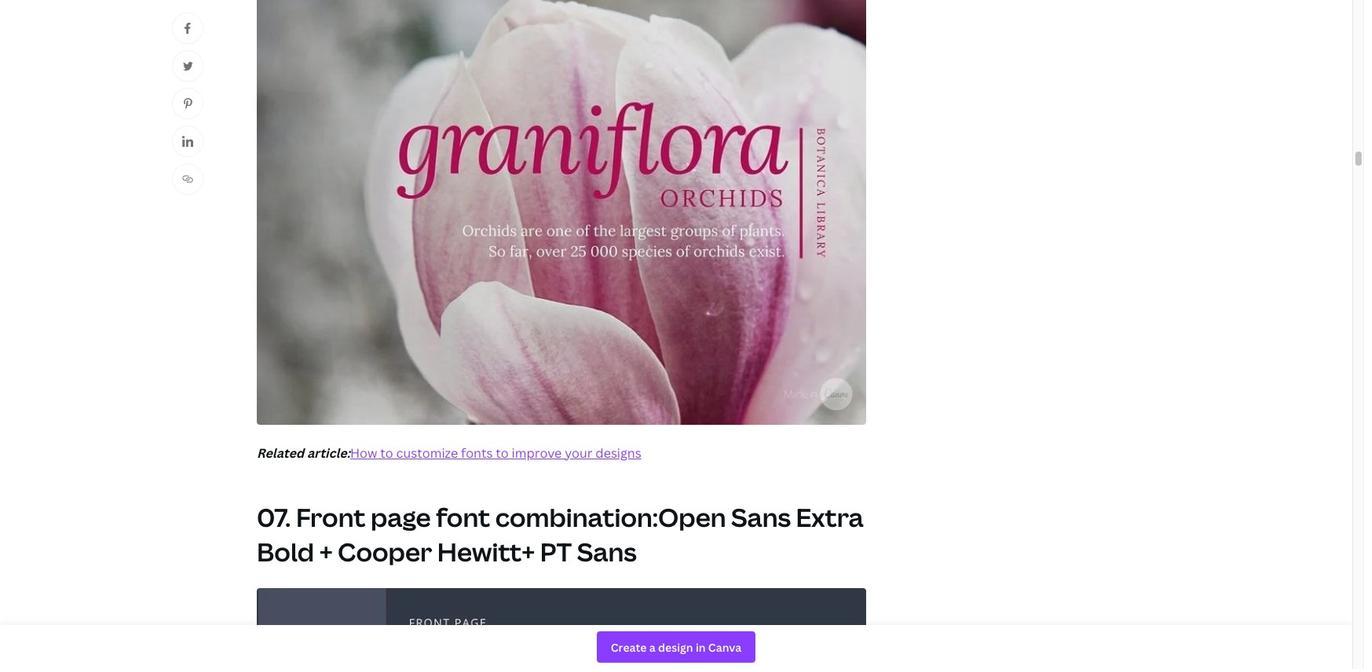 Task type: describe. For each thing, give the bounding box(es) containing it.
extra
[[796, 500, 864, 534]]

related
[[257, 444, 304, 462]]

related article: how to customize fonts to improve your designs
[[257, 444, 642, 462]]

07. front page font combination:open sans extra bold + cooper hewitt+ pt sans
[[257, 500, 864, 568]]

how to customize fonts to improve your designs link
[[350, 444, 642, 462]]

0 horizontal spatial sans
[[577, 535, 637, 568]]

article:
[[307, 444, 350, 462]]

1 horizontal spatial sans
[[731, 500, 791, 534]]

your
[[565, 444, 593, 462]]

customize
[[396, 444, 458, 462]]

bold
[[257, 535, 314, 568]]

+
[[319, 535, 333, 568]]

cooper
[[338, 535, 432, 568]]

2 to from the left
[[496, 444, 509, 462]]

front
[[296, 500, 366, 534]]



Task type: locate. For each thing, give the bounding box(es) containing it.
hewitt+
[[437, 535, 535, 568]]

to right fonts
[[496, 444, 509, 462]]

sans down "combination:open"
[[577, 535, 637, 568]]

to right how in the left of the page
[[380, 444, 393, 462]]

1 horizontal spatial to
[[496, 444, 509, 462]]

pt
[[540, 535, 572, 568]]

1 to from the left
[[380, 444, 393, 462]]

page
[[371, 500, 431, 534]]

improve
[[512, 444, 562, 462]]

fonts
[[461, 444, 493, 462]]

07.
[[257, 500, 291, 534]]

sans
[[731, 500, 791, 534], [577, 535, 637, 568]]

sans left extra
[[731, 500, 791, 534]]

0 horizontal spatial to
[[380, 444, 393, 462]]

font
[[436, 500, 490, 534]]

combination:open
[[495, 500, 726, 534]]

designs
[[596, 444, 642, 462]]

how
[[350, 444, 377, 462]]

to
[[380, 444, 393, 462], [496, 444, 509, 462]]



Task type: vqa. For each thing, say whether or not it's contained in the screenshot.
All associated with All
no



